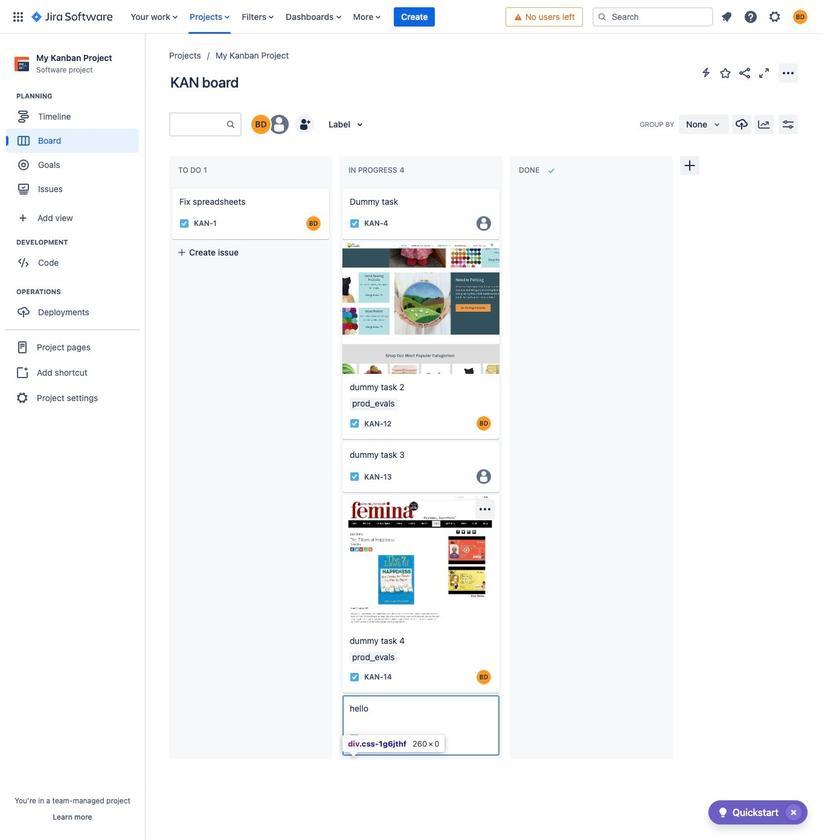 Task type: describe. For each thing, give the bounding box(es) containing it.
sidebar element
[[0, 34, 145, 839]]

1 horizontal spatial create issue image
[[334, 487, 349, 501]]

group for planning image
[[6, 91, 144, 205]]

to do element
[[178, 166, 210, 175]]

heading for planning image
[[16, 91, 144, 101]]

goal image
[[18, 160, 29, 170]]

What needs to be done? - Press the "Enter" key to submit or the "Escape" key to cancel. text field
[[350, 702, 492, 727]]

sidebar navigation image
[[132, 48, 158, 72]]

insights image
[[757, 117, 771, 132]]

0 horizontal spatial list
[[125, 0, 505, 34]]

help image
[[744, 9, 758, 24]]

in progress element
[[349, 166, 407, 175]]

create column image
[[683, 158, 697, 173]]

appswitcher icon image
[[11, 9, 25, 24]]

0 vertical spatial create issue image
[[164, 180, 178, 195]]

operations image
[[2, 285, 16, 299]]

your profile and settings image
[[793, 9, 808, 24]]

notifications image
[[719, 9, 734, 24]]



Task type: vqa. For each thing, say whether or not it's contained in the screenshot.
Add reaction icon associated with 2nd COPY LINK TO COMMENT image from the bottom
no



Task type: locate. For each thing, give the bounding box(es) containing it.
jira software image
[[31, 9, 113, 24], [31, 9, 113, 24]]

view settings image
[[781, 117, 796, 132]]

1 vertical spatial create issue image
[[334, 487, 349, 501]]

group for development 'image'
[[6, 238, 144, 279]]

Search field
[[593, 7, 713, 26]]

check image
[[716, 805, 730, 820]]

Search this board text field
[[170, 114, 226, 135]]

add people image
[[297, 117, 312, 132]]

1 horizontal spatial list
[[716, 6, 815, 27]]

heading for operations image
[[16, 287, 144, 297]]

2 vertical spatial heading
[[16, 287, 144, 297]]

star kan board image
[[718, 66, 733, 80]]

None search field
[[593, 7, 713, 26]]

primary element
[[7, 0, 505, 34]]

0 horizontal spatial create issue image
[[164, 180, 178, 195]]

group for operations image
[[6, 287, 144, 328]]

search image
[[597, 12, 607, 21]]

list
[[125, 0, 505, 34], [716, 6, 815, 27]]

group
[[6, 91, 144, 205], [6, 238, 144, 279], [6, 287, 144, 328], [5, 329, 140, 415]]

3 heading from the top
[[16, 287, 144, 297]]

create issue image
[[164, 180, 178, 195], [334, 487, 349, 501]]

banner
[[0, 0, 822, 34]]

list item
[[394, 0, 435, 34]]

task image
[[350, 672, 359, 682]]

settings image
[[768, 9, 782, 24]]

dismiss quickstart image
[[784, 803, 803, 822]]

planning image
[[2, 89, 16, 103]]

import image
[[735, 117, 749, 132]]

heading
[[16, 91, 144, 101], [16, 238, 144, 247], [16, 287, 144, 297]]

heading for development 'image'
[[16, 238, 144, 247]]

2 heading from the top
[[16, 238, 144, 247]]

task image
[[179, 219, 189, 228], [350, 219, 359, 228], [350, 419, 359, 429], [350, 472, 359, 482], [350, 734, 359, 743]]

1 heading from the top
[[16, 91, 144, 101]]

enter full screen image
[[757, 66, 771, 80]]

more actions image
[[781, 66, 796, 80]]

1 vertical spatial heading
[[16, 238, 144, 247]]

0 vertical spatial heading
[[16, 91, 144, 101]]

development image
[[2, 235, 16, 250]]

more actions for kan-14 dummy task 4 image
[[478, 502, 492, 517]]

create issue image
[[334, 180, 349, 195]]

automations menu button icon image
[[699, 65, 713, 80]]



